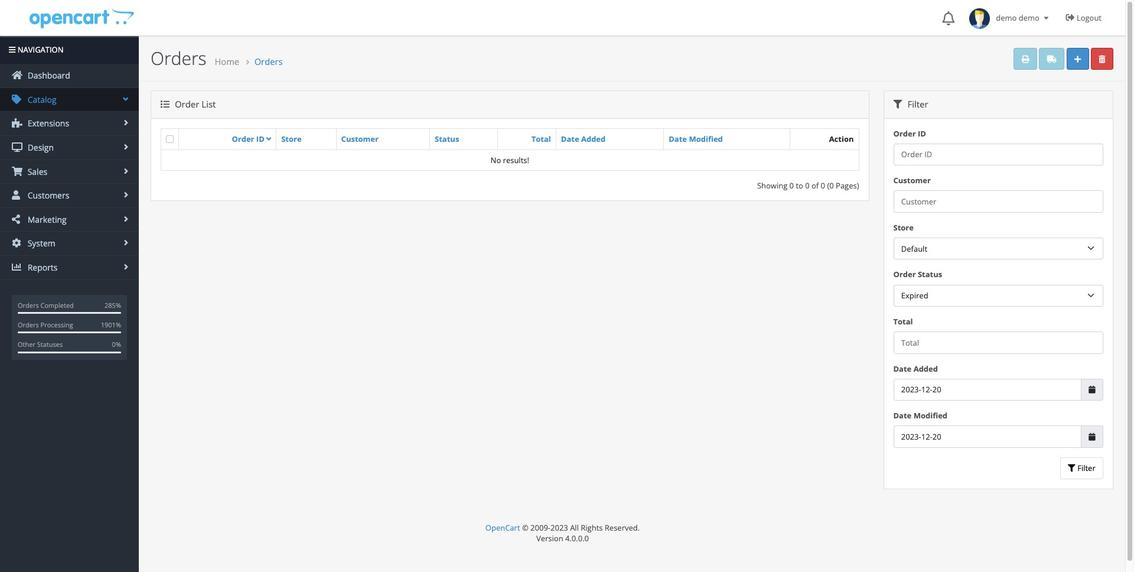 Task type: describe. For each thing, give the bounding box(es) containing it.
0 vertical spatial added
[[582, 134, 606, 144]]

1 horizontal spatial status
[[919, 269, 943, 280]]

orders link
[[255, 56, 283, 67]]

0 horizontal spatial store
[[281, 134, 302, 144]]

orders for orders completed
[[18, 301, 39, 309]]

orders for orders processing
[[18, 320, 39, 329]]

0%
[[112, 340, 121, 349]]

opencart © 2009-2023 all rights reserved. version 4.0.0.0
[[486, 523, 640, 544]]

0 vertical spatial customer
[[341, 134, 379, 144]]

Total text field
[[894, 332, 1104, 354]]

dashboard
[[25, 70, 70, 81]]

1 vertical spatial store
[[894, 222, 914, 233]]

statuses
[[37, 340, 63, 349]]

1 horizontal spatial order id
[[894, 128, 927, 139]]

0 horizontal spatial order id
[[232, 133, 265, 144]]

orders processing
[[18, 320, 73, 329]]

home
[[215, 56, 239, 67]]

store link
[[281, 134, 302, 144]]

1 demo from the left
[[997, 12, 1018, 23]]

0 horizontal spatial total
[[532, 134, 551, 144]]

logout
[[1078, 12, 1102, 23]]

no
[[491, 155, 501, 165]]

calendar image
[[1090, 433, 1096, 441]]

processing
[[41, 320, 73, 329]]

sales link
[[0, 160, 139, 183]]

pages)
[[836, 180, 860, 191]]

system link
[[0, 232, 139, 255]]

4.0.0.0
[[566, 533, 589, 544]]

user image
[[12, 190, 22, 200]]

0 vertical spatial filter image
[[894, 100, 903, 109]]

design link
[[0, 136, 139, 159]]

filter inside 'filter' button
[[1076, 463, 1096, 474]]

all
[[571, 523, 579, 533]]

order id link
[[232, 133, 271, 144]]

opencart
[[486, 523, 521, 533]]

Date Modified text field
[[894, 426, 1082, 448]]

customers link
[[0, 184, 139, 207]]

home link
[[215, 56, 239, 67]]

caret down image
[[1042, 14, 1052, 22]]

285%
[[105, 301, 121, 309]]

shopping cart image
[[12, 166, 22, 176]]

Customer text field
[[894, 191, 1104, 213]]

orders completed
[[18, 301, 74, 309]]

orders for orders link
[[255, 56, 283, 67]]

2009-
[[531, 523, 551, 533]]

other statuses
[[18, 340, 63, 349]]

(0
[[828, 180, 834, 191]]

date added link
[[561, 134, 606, 144]]

1 vertical spatial added
[[914, 363, 939, 374]]

design
[[25, 142, 54, 153]]

filter button
[[1061, 457, 1104, 479]]

rights
[[581, 523, 603, 533]]

order list
[[173, 98, 216, 110]]

list image
[[161, 100, 170, 109]]

reports link
[[0, 256, 139, 279]]

0 horizontal spatial filter
[[906, 98, 929, 110]]

2 demo from the left
[[1020, 12, 1040, 23]]

results!
[[503, 155, 530, 165]]

3 0 from the left
[[821, 180, 826, 191]]

©
[[522, 523, 529, 533]]

1 0 from the left
[[790, 180, 794, 191]]

demo demo link
[[964, 0, 1058, 35]]

no results!
[[491, 155, 530, 165]]

bars image
[[9, 46, 16, 54]]

of
[[812, 180, 819, 191]]

1 vertical spatial total
[[894, 316, 914, 327]]

1 vertical spatial modified
[[914, 410, 948, 421]]

reports
[[25, 262, 58, 273]]

showing 0 to 0 of 0 (0 pages)
[[758, 180, 860, 191]]



Task type: locate. For each thing, give the bounding box(es) containing it.
0 horizontal spatial status
[[435, 134, 460, 144]]

marketing
[[25, 214, 67, 225]]

0 horizontal spatial added
[[582, 134, 606, 144]]

dashboard link
[[0, 64, 139, 87]]

other
[[18, 340, 35, 349]]

0 left (0
[[821, 180, 826, 191]]

0
[[790, 180, 794, 191], [806, 180, 810, 191], [821, 180, 826, 191]]

1 horizontal spatial filter
[[1076, 463, 1096, 474]]

1 vertical spatial filter image
[[1069, 465, 1076, 473]]

order id
[[894, 128, 927, 139], [232, 133, 265, 144]]

added
[[582, 134, 606, 144], [914, 363, 939, 374]]

0 vertical spatial date modified
[[669, 134, 723, 144]]

orders up orders processing
[[18, 301, 39, 309]]

orders right home link
[[255, 56, 283, 67]]

total down order status
[[894, 316, 914, 327]]

0 left of
[[806, 180, 810, 191]]

1 horizontal spatial store
[[894, 222, 914, 233]]

demo left caret down icon
[[1020, 12, 1040, 23]]

store up order status
[[894, 222, 914, 233]]

None checkbox
[[166, 135, 174, 143]]

0 vertical spatial store
[[281, 134, 302, 144]]

sign out alt image
[[1067, 13, 1076, 22]]

demo
[[997, 12, 1018, 23], [1020, 12, 1040, 23]]

1 horizontal spatial demo
[[1020, 12, 1040, 23]]

navigation
[[16, 44, 64, 55]]

tag image
[[12, 94, 22, 104]]

modified
[[689, 134, 723, 144], [914, 410, 948, 421]]

bell image
[[943, 11, 955, 25]]

1901%
[[101, 320, 121, 329]]

date added
[[561, 134, 606, 144], [894, 363, 939, 374]]

orders up list "icon"
[[151, 46, 207, 70]]

orders up other
[[18, 320, 39, 329]]

0 horizontal spatial filter image
[[894, 100, 903, 109]]

chart bar image
[[12, 262, 22, 272]]

marketing link
[[0, 208, 139, 231]]

0 horizontal spatial id
[[256, 133, 265, 144]]

1 horizontal spatial date added
[[894, 363, 939, 374]]

filter image inside button
[[1069, 465, 1076, 473]]

system
[[25, 238, 55, 249]]

store right order id link
[[281, 134, 302, 144]]

1 horizontal spatial added
[[914, 363, 939, 374]]

date modified
[[669, 134, 723, 144], [894, 410, 948, 421]]

extensions
[[25, 118, 69, 129]]

delete image
[[1100, 55, 1106, 63]]

Date Added text field
[[894, 379, 1082, 401]]

1 vertical spatial customer
[[894, 175, 931, 186]]

store
[[281, 134, 302, 144], [894, 222, 914, 233]]

order
[[175, 98, 199, 110], [894, 128, 917, 139], [232, 133, 254, 144], [894, 269, 917, 280]]

2 horizontal spatial 0
[[821, 180, 826, 191]]

sales
[[25, 166, 47, 177]]

opencart link
[[486, 523, 521, 533]]

1 vertical spatial filter
[[1076, 463, 1096, 474]]

1 horizontal spatial date modified
[[894, 410, 948, 421]]

orders
[[151, 46, 207, 70], [255, 56, 283, 67], [18, 301, 39, 309], [18, 320, 39, 329]]

id
[[919, 128, 927, 139], [256, 133, 265, 144]]

0 vertical spatial status
[[435, 134, 460, 144]]

total
[[532, 134, 551, 144], [894, 316, 914, 327]]

calendar image
[[1090, 386, 1096, 394]]

0 horizontal spatial customer
[[341, 134, 379, 144]]

catalog
[[25, 94, 56, 105]]

1 vertical spatial date modified
[[894, 410, 948, 421]]

demo demo image
[[970, 8, 991, 29]]

reserved.
[[605, 523, 640, 533]]

date modified link
[[669, 134, 723, 144]]

1 vertical spatial status
[[919, 269, 943, 280]]

puzzle piece image
[[12, 118, 22, 128]]

filter image
[[894, 100, 903, 109], [1069, 465, 1076, 473]]

home image
[[12, 70, 22, 80]]

0 left to on the right top
[[790, 180, 794, 191]]

status
[[435, 134, 460, 144], [919, 269, 943, 280]]

0 horizontal spatial date modified
[[669, 134, 723, 144]]

demo demo
[[991, 12, 1042, 23]]

date
[[561, 134, 580, 144], [669, 134, 687, 144], [894, 363, 912, 374], [894, 410, 912, 421]]

customer
[[341, 134, 379, 144], [894, 175, 931, 186]]

catalog link
[[0, 88, 139, 111]]

2023
[[551, 523, 569, 533]]

Order ID text field
[[894, 144, 1104, 166]]

total left date added 'link'
[[532, 134, 551, 144]]

add new image
[[1075, 55, 1082, 63]]

0 horizontal spatial modified
[[689, 134, 723, 144]]

demo right demo demo image
[[997, 12, 1018, 23]]

0 horizontal spatial demo
[[997, 12, 1018, 23]]

desktop image
[[12, 142, 22, 152]]

2 0 from the left
[[806, 180, 810, 191]]

1 horizontal spatial id
[[919, 128, 927, 139]]

filter
[[906, 98, 929, 110], [1076, 463, 1096, 474]]

to
[[796, 180, 804, 191]]

0 horizontal spatial 0
[[790, 180, 794, 191]]

1 horizontal spatial modified
[[914, 410, 948, 421]]

cog image
[[12, 238, 22, 248]]

0 vertical spatial date added
[[561, 134, 606, 144]]

showing
[[758, 180, 788, 191]]

1 horizontal spatial total
[[894, 316, 914, 327]]

customers
[[25, 190, 69, 201]]

customer link
[[341, 134, 379, 144]]

0 vertical spatial total
[[532, 134, 551, 144]]

action
[[830, 134, 854, 144]]

1 horizontal spatial customer
[[894, 175, 931, 186]]

logout link
[[1058, 0, 1114, 35]]

share alt image
[[12, 214, 22, 224]]

1 horizontal spatial filter image
[[1069, 465, 1076, 473]]

version
[[537, 533, 564, 544]]

0 horizontal spatial date added
[[561, 134, 606, 144]]

total link
[[532, 134, 551, 144]]

list
[[202, 98, 216, 110]]

0 vertical spatial filter
[[906, 98, 929, 110]]

status link
[[435, 134, 460, 144]]

1 vertical spatial date added
[[894, 363, 939, 374]]

opencart image
[[28, 7, 134, 29]]

order status
[[894, 269, 943, 280]]

0 vertical spatial modified
[[689, 134, 723, 144]]

extensions link
[[0, 112, 139, 135]]

completed
[[41, 301, 74, 309]]

1 horizontal spatial 0
[[806, 180, 810, 191]]



Task type: vqa. For each thing, say whether or not it's contained in the screenshot.
a at bottom
no



